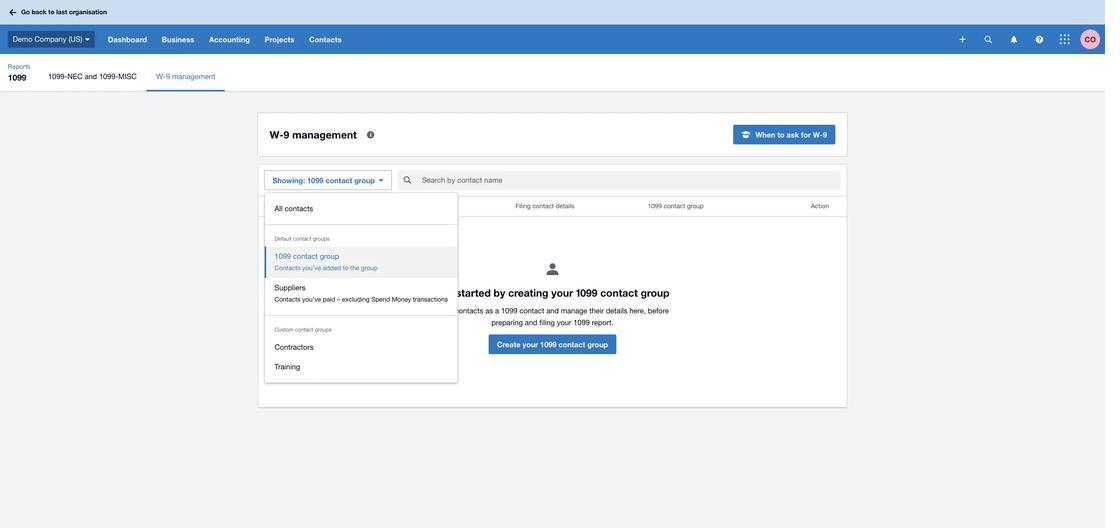 Task type: describe. For each thing, give the bounding box(es) containing it.
default
[[275, 236, 292, 242]]

1 horizontal spatial 9
[[284, 128, 289, 141]]

back
[[32, 8, 47, 16]]

get
[[436, 287, 453, 299]]

w- inside 'menu'
[[156, 72, 166, 81]]

to inside 1099 contact group contacts you've added to the group
[[343, 264, 349, 272]]

filing contact details
[[516, 202, 575, 210]]

list of 1099 contacts element
[[258, 196, 847, 407]]

filing
[[539, 318, 555, 327]]

here,
[[630, 307, 646, 315]]

dashboard link
[[101, 25, 154, 54]]

9 inside button
[[823, 130, 827, 139]]

dashboard
[[108, 35, 147, 44]]

go
[[21, 8, 30, 16]]

1 vertical spatial and
[[546, 307, 559, 315]]

by
[[494, 287, 505, 299]]

as
[[485, 307, 493, 315]]

training
[[275, 363, 300, 371]]

2 1099- from the left
[[99, 72, 118, 81]]

co
[[1085, 35, 1096, 43]]

–
[[337, 296, 340, 303]]

last
[[56, 8, 67, 16]]

nec
[[67, 72, 83, 81]]

1099 inside popup button
[[307, 176, 324, 185]]

excluding
[[342, 296, 370, 303]]

misc
[[118, 72, 137, 81]]

1099 inside 1099 contact group contacts you've added to the group
[[275, 252, 291, 260]]

contact name
[[264, 202, 305, 210]]

custom contact groups
[[275, 327, 332, 333]]

paid
[[323, 296, 335, 303]]

menu containing 1099-nec and 1099-misc
[[38, 62, 1105, 91]]

get started by creating your 1099 contact group
[[436, 287, 670, 299]]

(us)
[[68, 35, 82, 43]]

name
[[289, 202, 305, 210]]

contacts for all
[[285, 204, 313, 213]]

reports 1099
[[8, 63, 30, 83]]

all contacts
[[275, 204, 313, 213]]

accounting button
[[202, 25, 257, 54]]

started
[[456, 287, 491, 299]]

all
[[275, 204, 283, 213]]

your inside button
[[523, 340, 538, 349]]

reports
[[8, 63, 30, 70]]

a
[[495, 307, 499, 315]]

contact
[[264, 202, 287, 210]]

create your 1099 contact group
[[497, 340, 608, 349]]

0 horizontal spatial details
[[556, 202, 575, 210]]

added
[[323, 264, 341, 272]]

svg image inside demo company (us) popup button
[[85, 38, 90, 41]]

0 vertical spatial your
[[551, 287, 573, 299]]

mark contacts as a 1099 contact and manage their details here, before preparing and filing your 1099 report.
[[436, 307, 669, 327]]

reports link
[[4, 62, 34, 72]]

1099 down search by contact name field
[[648, 202, 662, 210]]

demo
[[13, 35, 32, 43]]

showing:
[[273, 176, 305, 185]]

1099 inside reports 1099
[[8, 72, 26, 83]]

contractors
[[275, 343, 314, 351]]

0 vertical spatial w-9 management
[[156, 72, 215, 81]]

groups for default contact groups
[[313, 236, 330, 242]]

9 inside 'menu'
[[166, 72, 170, 81]]

1099-nec and 1099-misc link
[[38, 62, 147, 91]]

2 horizontal spatial svg image
[[1060, 34, 1070, 44]]

go back to last organisation
[[21, 8, 107, 16]]

business button
[[154, 25, 202, 54]]

organisation
[[69, 8, 107, 16]]

1099 contact group contacts you've added to the group
[[275, 252, 378, 272]]

suppliers contacts you've paid – excluding spend money transactions
[[275, 283, 448, 303]]

ask
[[787, 130, 799, 139]]

the
[[350, 264, 359, 272]]



Task type: locate. For each thing, give the bounding box(es) containing it.
banner
[[0, 0, 1105, 54]]

to inside "go back to last organisation" link
[[48, 8, 54, 16]]

9 down business
[[166, 72, 170, 81]]

details
[[556, 202, 575, 210], [606, 307, 628, 315]]

to inside the 'when to ask for w-9' button
[[778, 130, 785, 139]]

custom
[[275, 327, 294, 333]]

list box
[[265, 193, 458, 383]]

1 horizontal spatial 1099-
[[99, 72, 118, 81]]

co button
[[1081, 25, 1105, 54]]

1099 up their
[[576, 287, 598, 299]]

and right nec
[[85, 72, 97, 81]]

1099 inside button
[[540, 340, 557, 349]]

contacts up the suppliers
[[275, 264, 300, 272]]

1 horizontal spatial and
[[525, 318, 537, 327]]

2 vertical spatial your
[[523, 340, 538, 349]]

0 horizontal spatial management
[[172, 72, 215, 81]]

0 horizontal spatial to
[[48, 8, 54, 16]]

spend
[[371, 296, 390, 303]]

contacts for mark
[[455, 307, 483, 315]]

and up filing
[[546, 307, 559, 315]]

before
[[648, 307, 669, 315]]

contacts
[[285, 204, 313, 213], [455, 307, 483, 315]]

groups up 1099 contact group contacts you've added to the group
[[313, 236, 330, 242]]

0 vertical spatial contacts
[[285, 204, 313, 213]]

when to ask for w-9
[[756, 130, 827, 139]]

1 vertical spatial your
[[557, 318, 571, 327]]

2 vertical spatial and
[[525, 318, 537, 327]]

manage
[[561, 307, 587, 315]]

when to ask for w-9 button
[[733, 125, 835, 144]]

management down business
[[172, 72, 215, 81]]

1 vertical spatial w-9 management
[[270, 128, 357, 141]]

preparing
[[492, 318, 523, 327]]

0 vertical spatial and
[[85, 72, 97, 81]]

contacts down the suppliers
[[275, 296, 300, 303]]

1099-
[[48, 72, 67, 81], [99, 72, 118, 81]]

contacts right projects
[[309, 35, 342, 44]]

1099-nec and 1099-misc
[[48, 72, 137, 81]]

group inside popup button
[[354, 176, 375, 185]]

w- right misc
[[156, 72, 166, 81]]

2 horizontal spatial 9
[[823, 130, 827, 139]]

details inside mark contacts as a 1099 contact and manage their details here, before preparing and filing your 1099 report.
[[606, 307, 628, 315]]

demo company (us) button
[[0, 25, 101, 54]]

1099
[[8, 72, 26, 83], [307, 176, 324, 185], [648, 202, 662, 210], [275, 252, 291, 260], [576, 287, 598, 299], [501, 307, 518, 315], [573, 318, 590, 327], [540, 340, 557, 349]]

contact inside 1099 contact group contacts you've added to the group
[[293, 252, 318, 260]]

0 horizontal spatial contacts
[[285, 204, 313, 213]]

9 right for
[[823, 130, 827, 139]]

all contacts button
[[265, 199, 458, 219]]

1099 down the manage
[[573, 318, 590, 327]]

2 horizontal spatial w-
[[813, 130, 823, 139]]

w-9 management link
[[147, 62, 225, 91]]

details up report.
[[606, 307, 628, 315]]

creating
[[508, 287, 549, 299]]

contacts button
[[302, 25, 349, 54]]

w-
[[156, 72, 166, 81], [270, 128, 284, 141], [813, 130, 823, 139]]

create your 1099 contact group button
[[489, 335, 616, 354]]

0 vertical spatial contacts
[[309, 35, 342, 44]]

w-9 management
[[156, 72, 215, 81], [270, 128, 357, 141]]

you've inside "suppliers contacts you've paid – excluding spend money transactions"
[[302, 296, 321, 303]]

1099 right showing: at the left top of the page
[[307, 176, 324, 185]]

to left ask
[[778, 130, 785, 139]]

showing: 1099 contact group button
[[264, 170, 392, 190]]

2 vertical spatial contacts
[[275, 296, 300, 303]]

to left last
[[48, 8, 54, 16]]

and
[[85, 72, 97, 81], [546, 307, 559, 315], [525, 318, 537, 327]]

their
[[589, 307, 604, 315]]

your
[[551, 287, 573, 299], [557, 318, 571, 327], [523, 340, 538, 349]]

management up showing: 1099 contact group
[[292, 128, 357, 141]]

1 horizontal spatial w-
[[270, 128, 284, 141]]

you've inside 1099 contact group contacts you've added to the group
[[302, 264, 321, 272]]

contacts inside "suppliers contacts you've paid – excluding spend money transactions"
[[275, 296, 300, 303]]

9 up showing: at the left top of the page
[[284, 128, 289, 141]]

1 vertical spatial groups
[[315, 327, 332, 333]]

w- inside button
[[813, 130, 823, 139]]

action
[[811, 202, 829, 210]]

0 vertical spatial management
[[172, 72, 215, 81]]

group
[[354, 176, 375, 185], [687, 202, 704, 210], [320, 252, 339, 260], [361, 264, 378, 272], [641, 287, 670, 299], [587, 340, 608, 349]]

1 horizontal spatial w-9 management
[[270, 128, 357, 141]]

1099 up preparing on the bottom
[[501, 307, 518, 315]]

1 horizontal spatial to
[[343, 264, 349, 272]]

go back to last organisation link
[[6, 4, 113, 21]]

projects button
[[257, 25, 302, 54]]

0 vertical spatial groups
[[313, 236, 330, 242]]

2 you've from the top
[[302, 296, 321, 303]]

group
[[265, 193, 458, 383]]

mark
[[436, 307, 453, 315]]

groups down paid
[[315, 327, 332, 333]]

0 vertical spatial to
[[48, 8, 54, 16]]

for
[[801, 130, 811, 139]]

banner containing co
[[0, 0, 1105, 54]]

1 vertical spatial you've
[[302, 296, 321, 303]]

1 horizontal spatial contacts
[[455, 307, 483, 315]]

management inside 'menu'
[[172, 72, 215, 81]]

contacts down started
[[455, 307, 483, 315]]

contractors button
[[265, 337, 458, 357]]

0 vertical spatial you've
[[302, 264, 321, 272]]

menu
[[38, 62, 1105, 91]]

0 horizontal spatial and
[[85, 72, 97, 81]]

training button
[[265, 357, 458, 377]]

1 horizontal spatial management
[[292, 128, 357, 141]]

1099- right nec
[[99, 72, 118, 81]]

w- up showing: at the left top of the page
[[270, 128, 284, 141]]

group containing all contacts
[[265, 193, 458, 383]]

your up the manage
[[551, 287, 573, 299]]

suppliers
[[275, 283, 306, 292]]

0 horizontal spatial w-
[[156, 72, 166, 81]]

demo company (us)
[[13, 35, 82, 43]]

1 vertical spatial to
[[778, 130, 785, 139]]

default contact groups
[[275, 236, 330, 242]]

0 horizontal spatial w-9 management
[[156, 72, 215, 81]]

contacts
[[309, 35, 342, 44], [275, 264, 300, 272], [275, 296, 300, 303]]

contacts right all
[[285, 204, 313, 213]]

contacts inside popup button
[[309, 35, 342, 44]]

and left filing
[[525, 318, 537, 327]]

your inside mark contacts as a 1099 contact and manage their details here, before preparing and filing your 1099 report.
[[557, 318, 571, 327]]

and inside 'menu'
[[85, 72, 97, 81]]

list box containing all contacts
[[265, 193, 458, 383]]

report.
[[592, 318, 614, 327]]

when
[[756, 130, 775, 139]]

0 horizontal spatial 9
[[166, 72, 170, 81]]

showing: 1099 contact group
[[273, 176, 375, 185]]

create
[[497, 340, 521, 349]]

1 vertical spatial management
[[292, 128, 357, 141]]

contact inside button
[[559, 340, 585, 349]]

1099- down demo company (us) popup button
[[48, 72, 67, 81]]

1 1099- from the left
[[48, 72, 67, 81]]

1 horizontal spatial details
[[606, 307, 628, 315]]

contacts inside mark contacts as a 1099 contact and manage their details here, before preparing and filing your 1099 report.
[[455, 307, 483, 315]]

1099 down reports link
[[8, 72, 26, 83]]

1 you've from the top
[[302, 264, 321, 272]]

groups for custom contact groups
[[315, 327, 332, 333]]

money
[[392, 296, 411, 303]]

svg image inside "go back to last organisation" link
[[9, 9, 16, 15]]

1 vertical spatial contacts
[[455, 307, 483, 315]]

business
[[162, 35, 194, 44]]

svg image
[[1060, 34, 1070, 44], [985, 36, 992, 43], [1011, 36, 1017, 43]]

2 vertical spatial to
[[343, 264, 349, 272]]

contacts inside button
[[285, 204, 313, 213]]

details right filing
[[556, 202, 575, 210]]

w-9 management information image
[[361, 125, 380, 144]]

contacts inside 1099 contact group contacts you've added to the group
[[275, 264, 300, 272]]

your down the manage
[[557, 318, 571, 327]]

your right create
[[523, 340, 538, 349]]

projects
[[265, 35, 294, 44]]

group inside button
[[587, 340, 608, 349]]

you've left the added
[[302, 264, 321, 272]]

2 horizontal spatial and
[[546, 307, 559, 315]]

filing
[[516, 202, 531, 210]]

contact inside popup button
[[326, 176, 352, 185]]

to
[[48, 8, 54, 16], [778, 130, 785, 139], [343, 264, 349, 272]]

0 horizontal spatial 1099-
[[48, 72, 67, 81]]

1099 contact group
[[648, 202, 704, 210]]

1 vertical spatial details
[[606, 307, 628, 315]]

you've
[[302, 264, 321, 272], [302, 296, 321, 303]]

contact inside mark contacts as a 1099 contact and manage their details here, before preparing and filing your 1099 report.
[[520, 307, 544, 315]]

you've left paid
[[302, 296, 321, 303]]

2 horizontal spatial to
[[778, 130, 785, 139]]

accounting
[[209, 35, 250, 44]]

1 horizontal spatial svg image
[[1011, 36, 1017, 43]]

1 vertical spatial contacts
[[275, 264, 300, 272]]

0 vertical spatial details
[[556, 202, 575, 210]]

Search by contact name field
[[421, 171, 841, 190]]

company
[[34, 35, 66, 43]]

1099 down filing
[[540, 340, 557, 349]]

0 horizontal spatial svg image
[[985, 36, 992, 43]]

w-9 management up showing: 1099 contact group
[[270, 128, 357, 141]]

groups
[[313, 236, 330, 242], [315, 327, 332, 333]]

w- right for
[[813, 130, 823, 139]]

to left the
[[343, 264, 349, 272]]

1099 down default
[[275, 252, 291, 260]]

transactions
[[413, 296, 448, 303]]

contact
[[326, 176, 352, 185], [533, 202, 554, 210], [664, 202, 685, 210], [293, 236, 311, 242], [293, 252, 318, 260], [600, 287, 638, 299], [520, 307, 544, 315], [295, 327, 313, 333], [559, 340, 585, 349]]

9
[[166, 72, 170, 81], [284, 128, 289, 141], [823, 130, 827, 139]]

w-9 management down business
[[156, 72, 215, 81]]

management
[[172, 72, 215, 81], [292, 128, 357, 141]]

svg image
[[9, 9, 16, 15], [1036, 36, 1043, 43], [960, 36, 966, 42], [85, 38, 90, 41]]



Task type: vqa. For each thing, say whether or not it's contained in the screenshot.
TO within banner
yes



